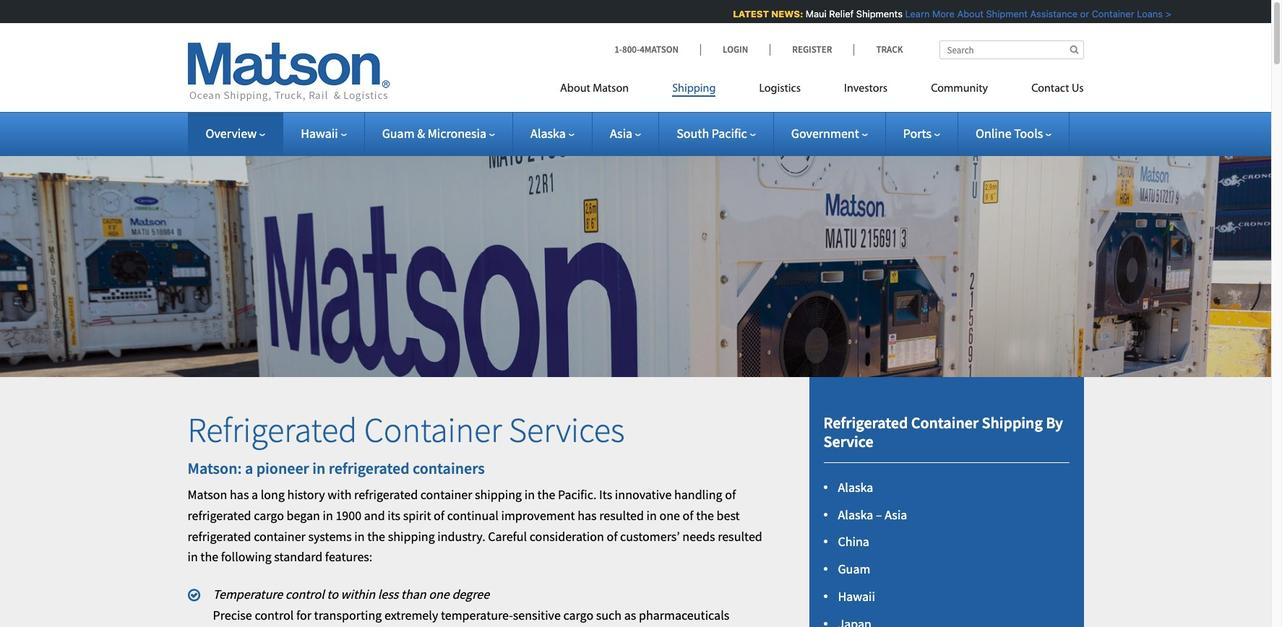 Task type: locate. For each thing, give the bounding box(es) containing it.
1 vertical spatial container
[[254, 528, 306, 545]]

precise
[[213, 607, 252, 624]]

one
[[660, 507, 680, 524], [429, 586, 449, 603]]

1 vertical spatial a
[[252, 486, 258, 503]]

1 vertical spatial alaska
[[838, 479, 873, 496]]

matson
[[593, 83, 629, 95], [188, 486, 227, 503]]

contact us link
[[1010, 76, 1084, 106]]

resulted down its
[[599, 507, 644, 524]]

one up customers' at the bottom
[[660, 507, 680, 524]]

1 horizontal spatial asia
[[885, 506, 907, 523]]

1 vertical spatial guam
[[838, 561, 871, 578]]

0 vertical spatial asia
[[610, 125, 633, 142]]

1 vertical spatial resulted
[[718, 528, 762, 545]]

container
[[421, 486, 472, 503], [254, 528, 306, 545]]

guam for guam & micronesia
[[382, 125, 415, 142]]

its
[[388, 507, 401, 524]]

0 horizontal spatial refrigerated
[[188, 408, 357, 452]]

1 vertical spatial one
[[429, 586, 449, 603]]

2 vertical spatial alaska
[[838, 506, 873, 523]]

hawaii link down guam link
[[838, 588, 875, 605]]

&
[[417, 125, 425, 142]]

cargo inside matson has a long history with refrigerated container shipping in the pacific. its innovative handling of refrigerated cargo began in 1900 and its spirit of continual improvement has resulted in one of the best refrigerated container systems in the shipping industry. careful consideration of customers' needs resulted in the following standard features:
[[254, 507, 284, 524]]

0 horizontal spatial hawaii
[[301, 125, 338, 142]]

of
[[725, 486, 736, 503], [434, 507, 445, 524], [683, 507, 694, 524], [607, 528, 618, 545]]

guam & micronesia
[[382, 125, 487, 142]]

1 horizontal spatial refrigerated
[[824, 413, 908, 433]]

industry.
[[438, 528, 485, 545]]

0 horizontal spatial shipping
[[672, 83, 716, 95]]

the up needs
[[696, 507, 714, 524]]

a
[[245, 458, 253, 478], [252, 486, 258, 503]]

asia down about matson link
[[610, 125, 633, 142]]

hawaii down guam link
[[838, 588, 875, 605]]

0 horizontal spatial alaska link
[[531, 125, 575, 142]]

0 vertical spatial resulted
[[599, 507, 644, 524]]

hawaii inside refrigerated container shipping by service 'section'
[[838, 588, 875, 605]]

refrigerated up with
[[329, 458, 410, 478]]

systems
[[308, 528, 352, 545]]

ports
[[903, 125, 932, 142]]

1 horizontal spatial container
[[421, 486, 472, 503]]

innovative
[[615, 486, 672, 503]]

guam for guam link
[[838, 561, 871, 578]]

online tools
[[976, 125, 1043, 142]]

1 vertical spatial control
[[255, 607, 294, 624]]

guam
[[382, 125, 415, 142], [838, 561, 871, 578]]

in up improvement
[[525, 486, 535, 503]]

matson down 1-
[[593, 83, 629, 95]]

1 horizontal spatial matson
[[593, 83, 629, 95]]

0 horizontal spatial resulted
[[599, 507, 644, 524]]

guam link
[[838, 561, 871, 578]]

relief
[[827, 8, 852, 20]]

guam & micronesia link
[[382, 125, 495, 142]]

1-800-4matson link
[[614, 43, 700, 56]]

container inside refrigerated container shipping by service
[[911, 413, 979, 433]]

asia link
[[610, 125, 641, 142]]

1 vertical spatial about
[[560, 83, 590, 95]]

shipping up the south in the right top of the page
[[672, 83, 716, 95]]

1 vertical spatial hawaii link
[[838, 588, 875, 605]]

resulted down 'best'
[[718, 528, 762, 545]]

cargo down long
[[254, 507, 284, 524]]

matson has a long history with refrigerated container shipping in the pacific. its innovative handling of refrigerated cargo began in 1900 and its spirit of continual improvement has resulted in one of the best refrigerated container systems in the shipping industry. careful consideration of customers' needs resulted in the following standard features:
[[188, 486, 762, 566]]

control left for
[[255, 607, 294, 624]]

0 vertical spatial alaska link
[[531, 125, 575, 142]]

blue matson logo with ocean, shipping, truck, rail and logistics written beneath it. image
[[188, 43, 390, 102]]

1 horizontal spatial resulted
[[718, 528, 762, 545]]

refrigerated container services
[[188, 408, 625, 452]]

0 vertical spatial guam
[[382, 125, 415, 142]]

alaska for alaska – asia
[[838, 506, 873, 523]]

shipping inside refrigerated container shipping by service
[[982, 413, 1043, 433]]

alaska
[[531, 125, 566, 142], [838, 479, 873, 496], [838, 506, 873, 523]]

>
[[1164, 8, 1170, 20]]

such
[[596, 607, 622, 624]]

None search field
[[939, 40, 1084, 59]]

0 horizontal spatial asia
[[610, 125, 633, 142]]

1-
[[614, 43, 622, 56]]

of left customers' at the bottom
[[607, 528, 618, 545]]

alaska left –
[[838, 506, 873, 523]]

guam down china link
[[838, 561, 871, 578]]

a left long
[[252, 486, 258, 503]]

maui
[[804, 8, 825, 20]]

in
[[312, 458, 325, 478], [525, 486, 535, 503], [323, 507, 333, 524], [647, 507, 657, 524], [354, 528, 365, 545], [188, 549, 198, 566]]

alaska link down about matson
[[531, 125, 575, 142]]

a inside matson has a long history with refrigerated container shipping in the pacific. its innovative handling of refrigerated cargo began in 1900 and its spirit of continual improvement has resulted in one of the best refrigerated container systems in the shipping industry. careful consideration of customers' needs resulted in the following standard features:
[[252, 486, 258, 503]]

cargo left such
[[563, 607, 594, 624]]

in up features:
[[354, 528, 365, 545]]

about inside top menu navigation
[[560, 83, 590, 95]]

alaska down about matson
[[531, 125, 566, 142]]

online
[[976, 125, 1012, 142]]

has left long
[[230, 486, 249, 503]]

by
[[1046, 413, 1063, 433]]

1 horizontal spatial one
[[660, 507, 680, 524]]

0 vertical spatial hawaii
[[301, 125, 338, 142]]

alaska link inside refrigerated container shipping by service 'section'
[[838, 479, 873, 496]]

0 horizontal spatial guam
[[382, 125, 415, 142]]

1 vertical spatial shipping
[[388, 528, 435, 545]]

1 vertical spatial cargo
[[563, 607, 594, 624]]

has down pacific.
[[578, 507, 597, 524]]

1 horizontal spatial alaska link
[[838, 479, 873, 496]]

for
[[296, 607, 312, 624]]

guam left &
[[382, 125, 415, 142]]

to
[[327, 586, 338, 603]]

long
[[261, 486, 285, 503]]

1 horizontal spatial cargo
[[563, 607, 594, 624]]

us
[[1072, 83, 1084, 95]]

container
[[1090, 8, 1133, 20], [364, 408, 502, 452], [911, 413, 979, 433]]

refrigerated container shipping by service section
[[791, 377, 1102, 627]]

less
[[378, 586, 398, 603]]

degree
[[452, 586, 489, 603]]

government
[[791, 125, 859, 142]]

1 horizontal spatial shipping
[[475, 486, 522, 503]]

hawaii
[[301, 125, 338, 142], [838, 588, 875, 605]]

guam inside refrigerated container shipping by service 'section'
[[838, 561, 871, 578]]

1 vertical spatial shipping
[[982, 413, 1043, 433]]

container up 'standard'
[[254, 528, 306, 545]]

0 vertical spatial one
[[660, 507, 680, 524]]

the
[[537, 486, 555, 503], [696, 507, 714, 524], [367, 528, 385, 545], [200, 549, 218, 566]]

0 horizontal spatial one
[[429, 586, 449, 603]]

0 horizontal spatial has
[[230, 486, 249, 503]]

latest news: maui relief shipments learn more about shipment assistance or container loans >
[[731, 8, 1170, 20]]

alaska – asia link
[[838, 506, 907, 523]]

shipping up continual
[[475, 486, 522, 503]]

1 vertical spatial hawaii
[[838, 588, 875, 605]]

continual
[[447, 507, 499, 524]]

0 horizontal spatial shipping
[[388, 528, 435, 545]]

1 vertical spatial matson
[[188, 486, 227, 503]]

began
[[287, 507, 320, 524]]

0 horizontal spatial matson
[[188, 486, 227, 503]]

service
[[824, 432, 874, 452]]

alaska link
[[531, 125, 575, 142], [838, 479, 873, 496]]

best
[[717, 507, 740, 524]]

control up for
[[285, 586, 324, 603]]

0 vertical spatial cargo
[[254, 507, 284, 524]]

asia
[[610, 125, 633, 142], [885, 506, 907, 523]]

a left pioneer
[[245, 458, 253, 478]]

1 horizontal spatial guam
[[838, 561, 871, 578]]

refrigerated container shipping by service
[[824, 413, 1063, 452]]

0 horizontal spatial about
[[560, 83, 590, 95]]

alaska link up alaska – asia link
[[838, 479, 873, 496]]

extremely
[[385, 607, 438, 624]]

shipping inside "link"
[[672, 83, 716, 95]]

cargo inside temperature control to within less than one degree precise control for transporting extremely temperature-sensitive cargo such as pharmaceuticals
[[563, 607, 594, 624]]

logistics link
[[738, 76, 823, 106]]

alaska up alaska – asia link
[[838, 479, 873, 496]]

refrigerated
[[188, 408, 357, 452], [824, 413, 908, 433]]

one inside temperature control to within less than one degree precise control for transporting extremely temperature-sensitive cargo such as pharmaceuticals
[[429, 586, 449, 603]]

refrigerated inside refrigerated container shipping by service
[[824, 413, 908, 433]]

micronesia
[[428, 125, 487, 142]]

than
[[401, 586, 426, 603]]

0 vertical spatial matson
[[593, 83, 629, 95]]

800-
[[622, 43, 640, 56]]

0 horizontal spatial hawaii link
[[301, 125, 347, 142]]

1 horizontal spatial container
[[911, 413, 979, 433]]

handling
[[674, 486, 723, 503]]

refrigerated
[[329, 458, 410, 478], [354, 486, 418, 503], [188, 507, 251, 524], [188, 528, 251, 545]]

1 horizontal spatial about
[[956, 8, 982, 20]]

0 vertical spatial about
[[956, 8, 982, 20]]

container down containers
[[421, 486, 472, 503]]

learn more about shipment assistance or container loans > link
[[903, 8, 1170, 20]]

matson down matson:
[[188, 486, 227, 503]]

pioneer
[[256, 458, 309, 478]]

hawaii down the blue matson logo with ocean, shipping, truck, rail and logistics written beneath it.
[[301, 125, 338, 142]]

0 horizontal spatial container
[[364, 408, 502, 452]]

1 vertical spatial has
[[578, 507, 597, 524]]

south pacific
[[677, 125, 747, 142]]

refrigerated up its
[[354, 486, 418, 503]]

in up history
[[312, 458, 325, 478]]

1 vertical spatial alaska link
[[838, 479, 873, 496]]

or
[[1078, 8, 1088, 20]]

shipping left 'by' at the right
[[982, 413, 1043, 433]]

investors link
[[823, 76, 909, 106]]

1 horizontal spatial hawaii
[[838, 588, 875, 605]]

control
[[285, 586, 324, 603], [255, 607, 294, 624]]

1 horizontal spatial shipping
[[982, 413, 1043, 433]]

shipping down the "spirit"
[[388, 528, 435, 545]]

shipments
[[855, 8, 901, 20]]

refrigerated for refrigerated container shipping by service
[[824, 413, 908, 433]]

hawaii link down the blue matson logo with ocean, shipping, truck, rail and logistics written beneath it.
[[301, 125, 347, 142]]

one right than
[[429, 586, 449, 603]]

0 horizontal spatial cargo
[[254, 507, 284, 524]]

sensitive
[[513, 607, 561, 624]]

as
[[624, 607, 636, 624]]

1 vertical spatial asia
[[885, 506, 907, 523]]

cargo
[[254, 507, 284, 524], [563, 607, 594, 624]]

south
[[677, 125, 709, 142]]

asia right –
[[885, 506, 907, 523]]

0 vertical spatial shipping
[[672, 83, 716, 95]]

careful
[[488, 528, 527, 545]]

0 vertical spatial has
[[230, 486, 249, 503]]

online tools link
[[976, 125, 1052, 142]]

2 horizontal spatial container
[[1090, 8, 1133, 20]]



Task type: describe. For each thing, give the bounding box(es) containing it.
the down and
[[367, 528, 385, 545]]

track
[[876, 43, 903, 56]]

china
[[838, 534, 870, 550]]

containers
[[413, 458, 485, 478]]

with
[[328, 486, 352, 503]]

Search search field
[[939, 40, 1084, 59]]

pacific
[[712, 125, 747, 142]]

asia inside refrigerated container shipping by service 'section'
[[885, 506, 907, 523]]

of right the "spirit"
[[434, 507, 445, 524]]

the left following
[[200, 549, 218, 566]]

about matson
[[560, 83, 629, 95]]

about matson link
[[560, 76, 651, 106]]

refrigerated down matson:
[[188, 507, 251, 524]]

loans
[[1135, 8, 1161, 20]]

latest
[[731, 8, 767, 20]]

rows of matson's reefers for refrigerated container shipping. image
[[0, 133, 1271, 377]]

improvement
[[501, 507, 575, 524]]

top menu navigation
[[560, 76, 1084, 106]]

contact us
[[1032, 83, 1084, 95]]

customers'
[[620, 528, 680, 545]]

of up 'best'
[[725, 486, 736, 503]]

container for refrigerated container services
[[364, 408, 502, 452]]

in up customers' at the bottom
[[647, 507, 657, 524]]

learn
[[903, 8, 928, 20]]

1 horizontal spatial hawaii link
[[838, 588, 875, 605]]

0 vertical spatial container
[[421, 486, 472, 503]]

and
[[364, 507, 385, 524]]

within
[[341, 586, 375, 603]]

matson: a pioneer in refrigerated containers
[[188, 458, 485, 478]]

0 vertical spatial shipping
[[475, 486, 522, 503]]

more
[[931, 8, 953, 20]]

shipping link
[[651, 76, 738, 106]]

news:
[[770, 8, 802, 20]]

temperature control to within less than one degree precise control for transporting extremely temperature-sensitive cargo such as pharmaceuticals
[[213, 586, 730, 624]]

login link
[[700, 43, 770, 56]]

alaska for alaska 'link' in the refrigerated container shipping by service 'section'
[[838, 479, 873, 496]]

0 vertical spatial control
[[285, 586, 324, 603]]

1900
[[336, 507, 362, 524]]

the up improvement
[[537, 486, 555, 503]]

in left following
[[188, 549, 198, 566]]

container for refrigerated container shipping by service
[[911, 413, 979, 433]]

logistics
[[759, 83, 801, 95]]

overview link
[[206, 125, 265, 142]]

search image
[[1070, 45, 1079, 54]]

overview
[[206, 125, 257, 142]]

shipment
[[984, 8, 1026, 20]]

services
[[509, 408, 625, 452]]

1 horizontal spatial has
[[578, 507, 597, 524]]

of down handling in the bottom right of the page
[[683, 507, 694, 524]]

temperature-
[[441, 607, 513, 624]]

government link
[[791, 125, 868, 142]]

refrigerated for refrigerated container services
[[188, 408, 357, 452]]

investors
[[844, 83, 888, 95]]

0 horizontal spatial container
[[254, 528, 306, 545]]

features:
[[325, 549, 373, 566]]

login
[[723, 43, 748, 56]]

assistance
[[1029, 8, 1076, 20]]

following
[[221, 549, 272, 566]]

refrigerated up following
[[188, 528, 251, 545]]

history
[[287, 486, 325, 503]]

matson:
[[188, 458, 242, 478]]

standard
[[274, 549, 323, 566]]

contact
[[1032, 83, 1069, 95]]

temperature
[[213, 586, 283, 603]]

south pacific link
[[677, 125, 756, 142]]

pacific.
[[558, 486, 597, 503]]

spirit
[[403, 507, 431, 524]]

register link
[[770, 43, 854, 56]]

0 vertical spatial hawaii link
[[301, 125, 347, 142]]

china link
[[838, 534, 870, 550]]

matson inside matson has a long history with refrigerated container shipping in the pacific. its innovative handling of refrigerated cargo began in 1900 and its spirit of continual improvement has resulted in one of the best refrigerated container systems in the shipping industry. careful consideration of customers' needs resulted in the following standard features:
[[188, 486, 227, 503]]

register
[[792, 43, 832, 56]]

needs
[[683, 528, 715, 545]]

0 vertical spatial a
[[245, 458, 253, 478]]

community
[[931, 83, 988, 95]]

tools
[[1014, 125, 1043, 142]]

track link
[[854, 43, 903, 56]]

ports link
[[903, 125, 940, 142]]

1-800-4matson
[[614, 43, 679, 56]]

4matson
[[640, 43, 679, 56]]

transporting
[[314, 607, 382, 624]]

0 vertical spatial alaska
[[531, 125, 566, 142]]

pharmaceuticals
[[639, 607, 730, 624]]

its
[[599, 486, 612, 503]]

in left 1900
[[323, 507, 333, 524]]

matson inside about matson link
[[593, 83, 629, 95]]

community link
[[909, 76, 1010, 106]]

consideration
[[530, 528, 604, 545]]

one inside matson has a long history with refrigerated container shipping in the pacific. its innovative handling of refrigerated cargo began in 1900 and its spirit of continual improvement has resulted in one of the best refrigerated container systems in the shipping industry. careful consideration of customers' needs resulted in the following standard features:
[[660, 507, 680, 524]]



Task type: vqa. For each thing, say whether or not it's contained in the screenshot.
bottommost Matson
yes



